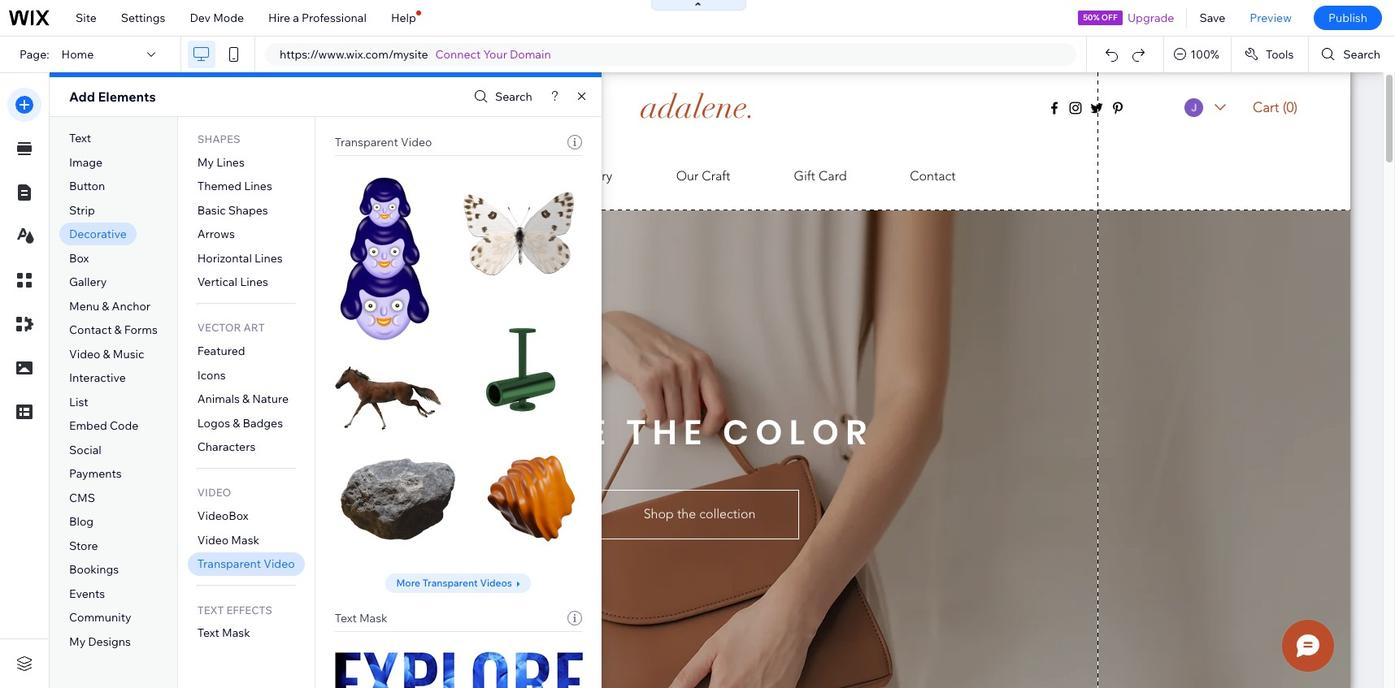 Task type: vqa. For each thing, say whether or not it's contained in the screenshot.
Newest Apps
no



Task type: locate. For each thing, give the bounding box(es) containing it.
lines up basic shapes
[[244, 179, 272, 194]]

lines
[[216, 155, 245, 170], [244, 179, 272, 194], [254, 251, 283, 266], [240, 275, 268, 290]]

anchor
[[112, 299, 150, 314]]

0 horizontal spatial transparent video
[[197, 557, 295, 572]]

blog
[[69, 515, 94, 530]]

lines down horizontal lines
[[240, 275, 268, 290]]

search down publish button
[[1343, 47, 1381, 62]]

vector art
[[197, 321, 265, 334]]

featured
[[197, 344, 245, 359]]

embed
[[69, 419, 107, 434]]

& right logos
[[233, 416, 240, 431]]

bookings
[[69, 563, 119, 578]]

0 vertical spatial transparent
[[335, 135, 398, 150]]

more
[[396, 577, 420, 589]]

animals & nature
[[197, 392, 289, 407]]

1 vertical spatial my
[[69, 635, 86, 650]]

my
[[197, 155, 214, 170], [69, 635, 86, 650]]

0 horizontal spatial my
[[69, 635, 86, 650]]

my left designs
[[69, 635, 86, 650]]

1 horizontal spatial my
[[197, 155, 214, 170]]

logos
[[197, 416, 230, 431]]

search button down your
[[470, 85, 532, 109]]

video for video mask
[[197, 533, 229, 548]]

help
[[391, 11, 416, 25]]

videobox
[[197, 509, 248, 524]]

2 vertical spatial transparent
[[423, 577, 478, 589]]

& left forms on the left
[[114, 323, 122, 338]]

home
[[61, 47, 94, 62]]

1 horizontal spatial transparent video
[[335, 135, 432, 150]]

search
[[1343, 47, 1381, 62], [495, 89, 532, 104]]

my designs
[[69, 635, 131, 650]]

tools button
[[1232, 37, 1308, 72]]

site
[[76, 11, 97, 25]]

transparent
[[335, 135, 398, 150], [197, 557, 261, 572], [423, 577, 478, 589]]

mask
[[231, 533, 259, 548], [359, 611, 388, 626], [222, 626, 250, 641]]

&
[[102, 299, 109, 314], [114, 323, 122, 338], [103, 347, 110, 362], [242, 392, 250, 407], [233, 416, 240, 431]]

search button
[[1309, 37, 1395, 72], [470, 85, 532, 109]]

video for video
[[197, 487, 231, 500]]

1 vertical spatial transparent video
[[197, 557, 295, 572]]

0 horizontal spatial transparent
[[197, 557, 261, 572]]

logos & badges
[[197, 416, 283, 431]]

upgrade
[[1128, 11, 1174, 25]]

& right the menu
[[102, 299, 109, 314]]

my up "themed"
[[197, 155, 214, 170]]

contact & forms
[[69, 323, 158, 338]]

embed code
[[69, 419, 138, 434]]

publish
[[1328, 11, 1368, 25]]

1 vertical spatial shapes
[[228, 203, 268, 218]]

icons
[[197, 368, 226, 383]]

& left nature
[[242, 392, 250, 407]]

1 horizontal spatial search
[[1343, 47, 1381, 62]]

strip
[[69, 203, 95, 218]]

0 vertical spatial shapes
[[197, 132, 240, 145]]

& for forms
[[114, 323, 122, 338]]

off
[[1102, 12, 1118, 23]]

hire a professional
[[268, 11, 367, 25]]

https://www.wix.com/mysite connect your domain
[[280, 47, 551, 62]]

code
[[110, 419, 138, 434]]

my for my designs
[[69, 635, 86, 650]]

lines for horizontal lines
[[254, 251, 283, 266]]

horizontal lines
[[197, 251, 283, 266]]

video mask
[[197, 533, 259, 548]]

text
[[69, 131, 91, 146], [197, 604, 224, 617], [335, 611, 357, 626], [197, 626, 219, 641]]

add
[[69, 89, 95, 105]]

video
[[401, 135, 432, 150], [69, 347, 100, 362], [197, 487, 231, 500], [197, 533, 229, 548], [264, 557, 295, 572]]

add elements
[[69, 89, 156, 105]]

https://www.wix.com/mysite
[[280, 47, 428, 62]]

lines up 'vertical lines'
[[254, 251, 283, 266]]

0 vertical spatial my
[[197, 155, 214, 170]]

store
[[69, 539, 98, 554]]

shapes up "my lines" at the top left of page
[[197, 132, 240, 145]]

shapes down themed lines
[[228, 203, 268, 218]]

arrows
[[197, 227, 235, 242]]

payments
[[69, 467, 122, 482]]

0 vertical spatial search button
[[1309, 37, 1395, 72]]

forms
[[124, 323, 158, 338]]

& left music
[[103, 347, 110, 362]]

events
[[69, 587, 105, 602]]

1 vertical spatial search button
[[470, 85, 532, 109]]

animals
[[197, 392, 240, 407]]

characters
[[197, 440, 256, 455]]

lines up themed lines
[[216, 155, 245, 170]]

100%
[[1190, 47, 1219, 62]]

music
[[113, 347, 144, 362]]

text mask
[[335, 611, 388, 626], [197, 626, 250, 641]]

video for video & music
[[69, 347, 100, 362]]

transparent video
[[335, 135, 432, 150], [197, 557, 295, 572]]

search down "domain" at the left top of page
[[495, 89, 532, 104]]

shapes
[[197, 132, 240, 145], [228, 203, 268, 218]]

videos
[[480, 577, 512, 589]]

1 vertical spatial search
[[495, 89, 532, 104]]

2 horizontal spatial transparent
[[423, 577, 478, 589]]

community
[[69, 611, 131, 626]]

themed lines
[[197, 179, 272, 194]]

search button down the publish
[[1309, 37, 1395, 72]]

professional
[[302, 11, 367, 25]]



Task type: describe. For each thing, give the bounding box(es) containing it.
social
[[69, 443, 101, 458]]

1 horizontal spatial text mask
[[335, 611, 388, 626]]

menu & anchor
[[69, 299, 150, 314]]

& for badges
[[233, 416, 240, 431]]

effects
[[226, 604, 272, 617]]

a
[[293, 11, 299, 25]]

basic
[[197, 203, 226, 218]]

contact
[[69, 323, 112, 338]]

& for nature
[[242, 392, 250, 407]]

interactive
[[69, 371, 126, 386]]

themed
[[197, 179, 241, 194]]

elements
[[98, 89, 156, 105]]

text effects
[[197, 604, 272, 617]]

1 horizontal spatial transparent
[[335, 135, 398, 150]]

lines for my lines
[[216, 155, 245, 170]]

image
[[69, 155, 103, 170]]

1 horizontal spatial search button
[[1309, 37, 1395, 72]]

cms
[[69, 491, 95, 506]]

my lines
[[197, 155, 245, 170]]

vertical lines
[[197, 275, 268, 290]]

0 horizontal spatial search
[[495, 89, 532, 104]]

0 vertical spatial transparent video
[[335, 135, 432, 150]]

save
[[1200, 11, 1226, 25]]

art
[[244, 321, 265, 334]]

transparent inside button
[[423, 577, 478, 589]]

box
[[69, 251, 89, 266]]

hire
[[268, 11, 290, 25]]

menu
[[69, 299, 99, 314]]

mode
[[213, 11, 244, 25]]

my for my lines
[[197, 155, 214, 170]]

100% button
[[1164, 37, 1231, 72]]

& for music
[[103, 347, 110, 362]]

basic shapes
[[197, 203, 268, 218]]

connect
[[435, 47, 481, 62]]

preview
[[1250, 11, 1292, 25]]

horizontal
[[197, 251, 252, 266]]

0 vertical spatial search
[[1343, 47, 1381, 62]]

dev mode
[[190, 11, 244, 25]]

vector
[[197, 321, 241, 334]]

list
[[69, 395, 88, 410]]

preview button
[[1238, 0, 1304, 36]]

0 horizontal spatial search button
[[470, 85, 532, 109]]

decorative
[[69, 227, 127, 242]]

lines for vertical lines
[[240, 275, 268, 290]]

0 horizontal spatial text mask
[[197, 626, 250, 641]]

vertical
[[197, 275, 237, 290]]

settings
[[121, 11, 165, 25]]

dev
[[190, 11, 211, 25]]

designs
[[88, 635, 131, 650]]

more transparent videos button
[[386, 574, 531, 594]]

save button
[[1187, 0, 1238, 36]]

lines for themed lines
[[244, 179, 272, 194]]

more transparent videos
[[396, 577, 512, 589]]

tools
[[1266, 47, 1294, 62]]

your
[[483, 47, 507, 62]]

button
[[69, 179, 105, 194]]

badges
[[243, 416, 283, 431]]

gallery
[[69, 275, 107, 290]]

domain
[[510, 47, 551, 62]]

50% off
[[1083, 12, 1118, 23]]

video & music
[[69, 347, 144, 362]]

& for anchor
[[102, 299, 109, 314]]

nature
[[252, 392, 289, 407]]

publish button
[[1314, 6, 1382, 30]]

50%
[[1083, 12, 1100, 23]]

1 vertical spatial transparent
[[197, 557, 261, 572]]



